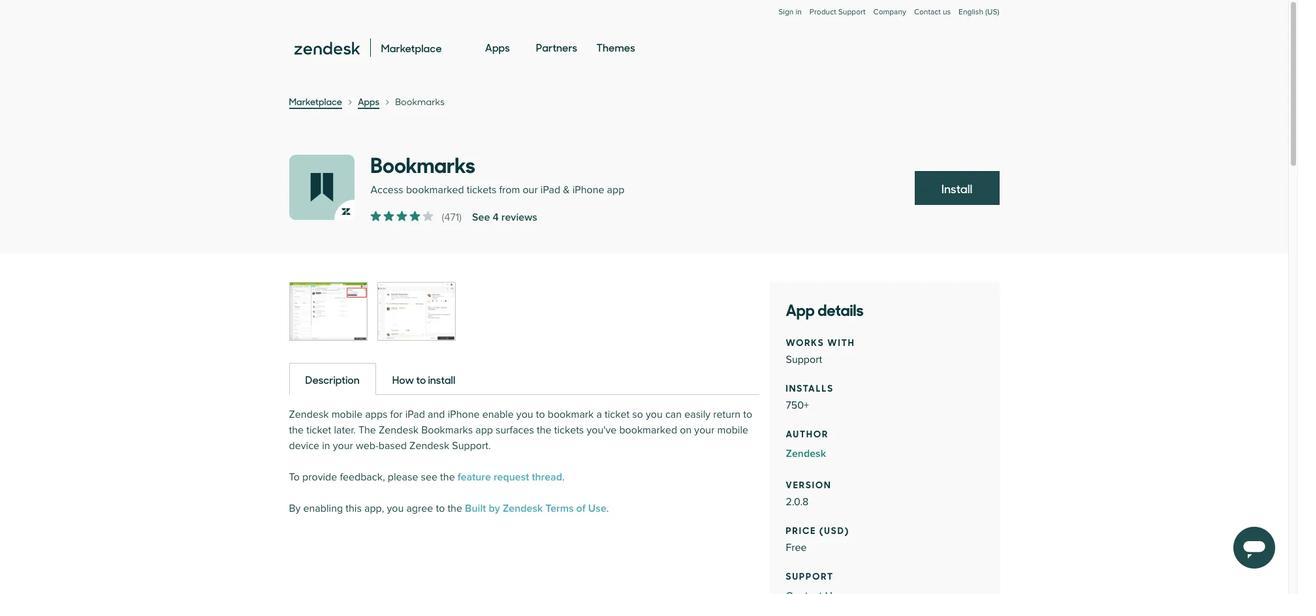 Task type: describe. For each thing, give the bounding box(es) containing it.
themes
[[597, 40, 635, 54]]

1 horizontal spatial apps
[[485, 40, 510, 54]]

in inside global-navigation-secondary element
[[796, 7, 802, 17]]

english (us) link
[[959, 7, 999, 30]]

1 horizontal spatial mobile
[[717, 424, 748, 437]]

see
[[472, 211, 490, 224]]

themes link
[[597, 29, 635, 67]]

works
[[786, 335, 824, 349]]

for
[[390, 408, 403, 421]]

global-navigation-secondary element
[[289, 0, 999, 30]]

can
[[665, 408, 682, 421]]

terms
[[546, 502, 574, 515]]

a
[[596, 408, 602, 421]]

partners
[[536, 40, 577, 54]]

in inside zendesk mobile apps for ipad and iphone enable you to bookmark a ticket so you can easily return to the ticket later. the zendesk bookmarks app surfaces the tickets you've bookmarked on your mobile device in your web-based zendesk support.
[[322, 439, 330, 452]]

feature
[[458, 471, 491, 484]]

easily
[[684, 408, 711, 421]]

bookmarked inside bookmarks access bookmarked tickets from our ipad & iphone app
[[406, 183, 464, 197]]

and
[[428, 408, 445, 421]]

1 horizontal spatial apps link
[[485, 29, 510, 67]]

sign
[[778, 7, 794, 17]]

(usd)
[[819, 523, 850, 537]]

how
[[392, 372, 414, 387]]

english (us)
[[959, 7, 999, 17]]

request
[[494, 471, 529, 484]]

0 vertical spatial mobile
[[331, 408, 363, 421]]

2.0.8
[[786, 496, 809, 509]]

description
[[305, 372, 360, 387]]

iphone inside bookmarks access bookmarked tickets from our ipad & iphone app
[[572, 183, 604, 197]]

us
[[943, 7, 951, 17]]

support.
[[452, 439, 491, 452]]

this
[[346, 502, 362, 515]]

product support
[[810, 7, 865, 17]]

iphone inside zendesk mobile apps for ipad and iphone enable you to bookmark a ticket so you can easily return to the ticket later. the zendesk bookmarks app surfaces the tickets you've bookmarked on your mobile device in your web-based zendesk support.
[[448, 408, 480, 421]]

feedback,
[[340, 471, 385, 484]]

company
[[873, 7, 906, 17]]

web-
[[356, 439, 379, 452]]

return
[[713, 408, 741, 421]]

to right agree
[[436, 502, 445, 515]]

the up device
[[289, 424, 304, 437]]

partners link
[[536, 29, 577, 67]]

the right surfaces
[[537, 424, 551, 437]]

ipad inside bookmarks access bookmarked tickets from our ipad & iphone app
[[541, 183, 560, 197]]

0 horizontal spatial .
[[562, 471, 565, 484]]

from
[[499, 183, 520, 197]]

contact us
[[914, 7, 951, 17]]

1 preview image of app image from the left
[[290, 283, 367, 340]]

install
[[941, 180, 972, 197]]

bookmarks inside zendesk mobile apps for ipad and iphone enable you to bookmark a ticket so you can easily return to the ticket later. the zendesk bookmarks app surfaces the tickets you've bookmarked on your mobile device in your web-based zendesk support.
[[421, 424, 473, 437]]

zendesk down author
[[786, 447, 826, 460]]

( 471 )
[[442, 211, 462, 224]]

)
[[459, 211, 462, 224]]

1 vertical spatial ticket
[[306, 424, 331, 437]]

use
[[588, 502, 606, 515]]

1 vertical spatial apps
[[358, 95, 379, 108]]

version 2.0.8
[[786, 477, 832, 509]]

english
[[959, 7, 983, 17]]

company link
[[873, 7, 906, 30]]

later.
[[334, 424, 356, 437]]

reviews
[[501, 211, 537, 224]]

product
[[810, 7, 836, 17]]

to right 'return'
[[743, 408, 752, 421]]

star fill image
[[410, 211, 420, 221]]

zendesk right by
[[503, 502, 543, 515]]

please
[[388, 471, 418, 484]]

access
[[371, 183, 403, 197]]

sign in
[[778, 7, 802, 17]]

app inside zendesk mobile apps for ipad and iphone enable you to bookmark a ticket so you can easily return to the ticket later. the zendesk bookmarks app surfaces the tickets you've bookmarked on your mobile device in your web-based zendesk support.
[[475, 424, 493, 437]]

on
[[680, 424, 692, 437]]

sign in link
[[778, 7, 802, 17]]

with
[[827, 335, 855, 349]]

by
[[289, 502, 301, 515]]

how to install
[[392, 372, 455, 387]]

bookmark
[[548, 408, 594, 421]]

see
[[421, 471, 437, 484]]

the right see
[[440, 471, 455, 484]]

contact
[[914, 7, 941, 17]]

zendesk down for
[[379, 424, 419, 437]]

marketplace link
[[289, 95, 342, 109]]

free
[[786, 541, 807, 554]]



Task type: locate. For each thing, give the bounding box(es) containing it.
app up support.
[[475, 424, 493, 437]]

iphone right and
[[448, 408, 480, 421]]

ipad left & at top
[[541, 183, 560, 197]]

0 vertical spatial bookmarked
[[406, 183, 464, 197]]

1 horizontal spatial ipad
[[541, 183, 560, 197]]

0 horizontal spatial ipad
[[405, 408, 425, 421]]

mobile down 'return'
[[717, 424, 748, 437]]

0 horizontal spatial you
[[387, 502, 404, 515]]

you've
[[587, 424, 617, 437]]

app
[[607, 183, 624, 197], [475, 424, 493, 437]]

0 horizontal spatial ticket
[[306, 424, 331, 437]]

tab list
[[289, 362, 759, 395]]

apps link
[[485, 29, 510, 67], [358, 95, 379, 109]]

0 vertical spatial iphone
[[572, 183, 604, 197]]

zendesk image
[[294, 42, 359, 55]]

1 vertical spatial tickets
[[554, 424, 584, 437]]

ipad inside zendesk mobile apps for ipad and iphone enable you to bookmark a ticket so you can easily return to the ticket later. the zendesk bookmarks app surfaces the tickets you've bookmarked on your mobile device in your web-based zendesk support.
[[405, 408, 425, 421]]

of
[[576, 502, 586, 515]]

1 horizontal spatial .
[[606, 502, 609, 515]]

provide
[[302, 471, 337, 484]]

1 horizontal spatial your
[[694, 424, 715, 437]]

2 star fill image from the left
[[384, 211, 394, 221]]

tab list containing description
[[289, 362, 759, 395]]

0 vertical spatial tickets
[[467, 183, 496, 197]]

0 vertical spatial in
[[796, 7, 802, 17]]

bookmarked up (
[[406, 183, 464, 197]]

mobile up the later.
[[331, 408, 363, 421]]

you up surfaces
[[516, 408, 533, 421]]

. up terms
[[562, 471, 565, 484]]

0 horizontal spatial tickets
[[467, 183, 496, 197]]

thread
[[532, 471, 562, 484]]

in right sign
[[796, 7, 802, 17]]

1 vertical spatial app
[[475, 424, 493, 437]]

0 horizontal spatial your
[[333, 439, 353, 452]]

0 vertical spatial your
[[694, 424, 715, 437]]

bookmarked down so on the bottom
[[619, 424, 677, 437]]

app,
[[364, 502, 384, 515]]

1 horizontal spatial iphone
[[572, 183, 604, 197]]

app
[[786, 297, 815, 321]]

author
[[786, 426, 829, 440]]

0 horizontal spatial iphone
[[448, 408, 480, 421]]

1 horizontal spatial tickets
[[554, 424, 584, 437]]

feature request thread link
[[458, 471, 562, 484]]

the
[[289, 424, 304, 437], [537, 424, 551, 437], [440, 471, 455, 484], [448, 502, 462, 515]]

support right product
[[838, 7, 865, 17]]

1 vertical spatial mobile
[[717, 424, 748, 437]]

bookmarked
[[406, 183, 464, 197], [619, 424, 677, 437]]

the left built
[[448, 502, 462, 515]]

1 vertical spatial .
[[606, 502, 609, 515]]

your down the later.
[[333, 439, 353, 452]]

1 vertical spatial bookmarks
[[371, 148, 475, 179]]

0 horizontal spatial app
[[475, 424, 493, 437]]

installs 750+
[[786, 381, 834, 412]]

1 vertical spatial your
[[333, 439, 353, 452]]

471
[[444, 211, 459, 224]]

0 horizontal spatial in
[[322, 439, 330, 452]]

our
[[523, 183, 538, 197]]

support down free on the bottom of page
[[786, 569, 834, 582]]

0 vertical spatial support
[[838, 7, 865, 17]]

installs
[[786, 381, 834, 394]]

.
[[562, 471, 565, 484], [606, 502, 609, 515]]

tickets down bookmark
[[554, 424, 584, 437]]

apps left partners
[[485, 40, 510, 54]]

price (usd) free
[[786, 523, 850, 554]]

0 horizontal spatial mobile
[[331, 408, 363, 421]]

1 star fill image from the left
[[371, 211, 381, 221]]

1 vertical spatial bookmarked
[[619, 424, 677, 437]]

bookmarks for bookmarks
[[395, 95, 445, 108]]

see 4 reviews link
[[472, 210, 537, 225]]

see 4 reviews
[[472, 211, 537, 224]]

to
[[289, 471, 300, 484]]

support
[[838, 7, 865, 17], [786, 353, 822, 366], [786, 569, 834, 582]]

iphone right & at top
[[572, 183, 604, 197]]

app inside bookmarks access bookmarked tickets from our ipad & iphone app
[[607, 183, 624, 197]]

ipad right for
[[405, 408, 425, 421]]

0 horizontal spatial preview image of app image
[[290, 283, 367, 340]]

0 vertical spatial bookmarks
[[395, 95, 445, 108]]

to left bookmark
[[536, 408, 545, 421]]

app details
[[786, 297, 864, 321]]

in right device
[[322, 439, 330, 452]]

iphone
[[572, 183, 604, 197], [448, 408, 480, 421]]

marketplace
[[289, 95, 342, 108]]

1 horizontal spatial preview image of app image
[[378, 283, 455, 340]]

enable
[[482, 408, 514, 421]]

bookmarks for bookmarks access bookmarked tickets from our ipad & iphone app
[[371, 148, 475, 179]]

zendesk link
[[786, 446, 983, 462]]

1 horizontal spatial in
[[796, 7, 802, 17]]

to
[[416, 372, 426, 387], [536, 408, 545, 421], [743, 408, 752, 421], [436, 502, 445, 515]]

app right & at top
[[607, 183, 624, 197]]

product support link
[[810, 7, 865, 17]]

preview image of app image
[[290, 283, 367, 340], [378, 283, 455, 340]]

agree
[[406, 502, 433, 515]]

you
[[516, 408, 533, 421], [646, 408, 663, 421], [387, 502, 404, 515]]

the
[[358, 424, 376, 437]]

zendesk up device
[[289, 408, 329, 421]]

contact us link
[[914, 7, 951, 17]]

0 vertical spatial apps
[[485, 40, 510, 54]]

1 horizontal spatial ticket
[[605, 408, 630, 421]]

tickets inside bookmarks access bookmarked tickets from our ipad & iphone app
[[467, 183, 496, 197]]

install
[[428, 372, 455, 387]]

to provide feedback, please see the feature request thread .
[[289, 471, 565, 484]]

so
[[632, 408, 643, 421]]

ticket up device
[[306, 424, 331, 437]]

bookmarks inside bookmarks access bookmarked tickets from our ipad & iphone app
[[371, 148, 475, 179]]

0 vertical spatial .
[[562, 471, 565, 484]]

install button
[[914, 171, 999, 205]]

you right so on the bottom
[[646, 408, 663, 421]]

by
[[489, 502, 500, 515]]

2 vertical spatial support
[[786, 569, 834, 582]]

0 horizontal spatial apps link
[[358, 95, 379, 109]]

zendesk up see
[[409, 439, 449, 452]]

mobile
[[331, 408, 363, 421], [717, 424, 748, 437]]

1 horizontal spatial you
[[516, 408, 533, 421]]

1 horizontal spatial bookmarked
[[619, 424, 677, 437]]

bookmarks
[[395, 95, 445, 108], [371, 148, 475, 179], [421, 424, 473, 437]]

apps
[[365, 408, 388, 421]]

you right "app,"
[[387, 502, 404, 515]]

1 horizontal spatial app
[[607, 183, 624, 197]]

ticket right the a
[[605, 408, 630, 421]]

tickets up see
[[467, 183, 496, 197]]

(us)
[[985, 7, 999, 17]]

2 preview image of app image from the left
[[378, 283, 455, 340]]

zendesk mobile apps for ipad and iphone enable you to bookmark a ticket so you can easily return to the ticket later. the zendesk bookmarks app surfaces the tickets you've bookmarked on your mobile device in your web-based zendesk support.
[[289, 408, 752, 452]]

1 vertical spatial in
[[322, 439, 330, 452]]

3 star fill image from the left
[[397, 211, 407, 221]]

apps right marketplace
[[358, 95, 379, 108]]

tickets
[[467, 183, 496, 197], [554, 424, 584, 437]]

0 horizontal spatial bookmarked
[[406, 183, 464, 197]]

works with support
[[786, 335, 855, 366]]

4 star fill image from the left
[[423, 211, 433, 221]]

apps link right the marketplace link
[[358, 95, 379, 109]]

built by zendesk terms of use link
[[465, 502, 606, 515]]

tickets inside zendesk mobile apps for ipad and iphone enable you to bookmark a ticket so you can easily return to the ticket later. the zendesk bookmarks app surfaces the tickets you've bookmarked on your mobile device in your web-based zendesk support.
[[554, 424, 584, 437]]

surfaces
[[496, 424, 534, 437]]

bookmarks access bookmarked tickets from our ipad & iphone app
[[371, 148, 624, 197]]

based
[[379, 439, 407, 452]]

0 vertical spatial apps link
[[485, 29, 510, 67]]

1 vertical spatial ipad
[[405, 408, 425, 421]]

0 vertical spatial ipad
[[541, 183, 560, 197]]

support inside global-navigation-secondary element
[[838, 7, 865, 17]]

apps link left partners link
[[485, 29, 510, 67]]

price
[[786, 523, 816, 537]]

0 vertical spatial ticket
[[605, 408, 630, 421]]

device
[[289, 439, 319, 452]]

built
[[465, 502, 486, 515]]

your down easily
[[694, 424, 715, 437]]

support inside works with support
[[786, 353, 822, 366]]

2 horizontal spatial you
[[646, 408, 663, 421]]

bookmarked inside zendesk mobile apps for ipad and iphone enable you to bookmark a ticket so you can easily return to the ticket later. the zendesk bookmarks app surfaces the tickets you've bookmarked on your mobile device in your web-based zendesk support.
[[619, 424, 677, 437]]

apps
[[485, 40, 510, 54], [358, 95, 379, 108]]

1 vertical spatial apps link
[[358, 95, 379, 109]]

750+
[[786, 399, 809, 412]]

support down works
[[786, 353, 822, 366]]

0 vertical spatial app
[[607, 183, 624, 197]]

. right of at left
[[606, 502, 609, 515]]

version
[[786, 477, 832, 491]]

enabling
[[303, 502, 343, 515]]

star fill image
[[371, 211, 381, 221], [384, 211, 394, 221], [397, 211, 407, 221], [423, 211, 433, 221]]

in
[[796, 7, 802, 17], [322, 439, 330, 452]]

to right how
[[416, 372, 426, 387]]

zendesk
[[289, 408, 329, 421], [379, 424, 419, 437], [409, 439, 449, 452], [786, 447, 826, 460], [503, 502, 543, 515]]

0 horizontal spatial apps
[[358, 95, 379, 108]]

(
[[442, 211, 444, 224]]

1 vertical spatial support
[[786, 353, 822, 366]]

your
[[694, 424, 715, 437], [333, 439, 353, 452]]

4
[[493, 211, 499, 224]]

&
[[563, 183, 570, 197]]

details
[[818, 297, 864, 321]]

2 vertical spatial bookmarks
[[421, 424, 473, 437]]

1 vertical spatial iphone
[[448, 408, 480, 421]]



Task type: vqa. For each thing, say whether or not it's contained in the screenshot.
Don't
no



